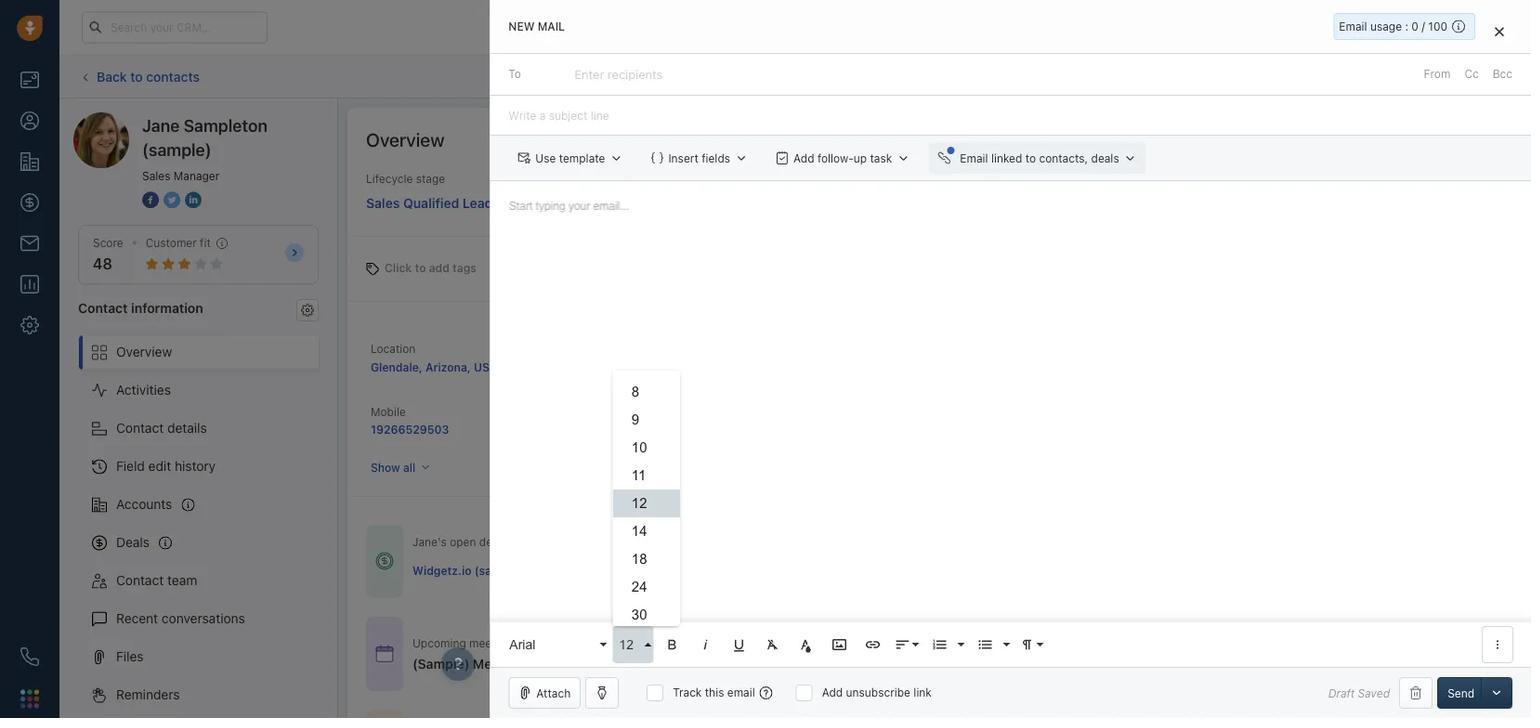 Task type: locate. For each thing, give the bounding box(es) containing it.
contact down 48 button
[[78, 300, 128, 315]]

back to contacts link
[[78, 62, 201, 91]]

widgetz.io up the 8 link
[[639, 360, 697, 373]]

files
[[116, 649, 144, 664]]

lifecycle
[[366, 172, 413, 185]]

1 vertical spatial sales
[[366, 195, 400, 211]]

12 down "30"
[[619, 637, 634, 652]]

task
[[870, 152, 892, 165]]

widgetz.io
[[639, 360, 697, 373], [413, 563, 471, 576]]

usa
[[474, 360, 497, 373]]

add inside button
[[1383, 70, 1404, 83]]

18
[[631, 551, 647, 567]]

0 vertical spatial widgetz.io (sample)
[[639, 360, 749, 373]]

overview
[[366, 128, 445, 150], [116, 344, 172, 360]]

30
[[631, 607, 647, 622]]

(sample) up owner
[[700, 360, 749, 373]]

1 horizontal spatial (sample)
[[474, 563, 523, 576]]

status
[[552, 172, 586, 185]]

activities
[[116, 382, 171, 398]]

deals right open
[[479, 536, 507, 549]]

widgetz.io (sample) link
[[639, 360, 749, 373], [413, 562, 523, 578]]

add deal
[[1383, 70, 1429, 83]]

to right 'back'
[[130, 69, 143, 84]]

1 vertical spatial deals
[[479, 536, 507, 549]]

twitter circled image
[[164, 190, 180, 210]]

ordered list image
[[931, 636, 948, 653]]

19266529503 link
[[371, 423, 449, 436]]

add
[[1383, 70, 1404, 83], [793, 152, 814, 165], [822, 686, 843, 699]]

contact
[[78, 300, 128, 315], [116, 420, 164, 436], [116, 573, 164, 588]]

widgetz.io (sample) inside row
[[413, 563, 523, 576]]

:
[[1405, 20, 1408, 33]]

email linked to contacts, deals
[[960, 152, 1119, 165]]

deal down 0
[[1407, 70, 1429, 83]]

upcoming meeting on mon 13 nov, 2023 from 23:30 to wed 15 nov, 2023 at 00:00
[[413, 636, 848, 649]]

2 horizontal spatial sales
[[639, 406, 667, 419]]

container_wx8msf4aqz5i3rn1 image
[[375, 552, 394, 571], [375, 644, 394, 663]]

$ 5,600
[[603, 563, 645, 576]]

19266529503
[[371, 423, 449, 436]]

location glendale, arizona, usa
[[371, 342, 497, 373]]

contact for contact team
[[116, 573, 164, 588]]

2 vertical spatial contact
[[116, 573, 164, 588]]

12
[[631, 496, 647, 511], [619, 637, 634, 652]]

15
[[731, 636, 743, 649]]

new inside dialog
[[509, 20, 535, 33]]

0 vertical spatial container_wx8msf4aqz5i3rn1 image
[[375, 552, 394, 571]]

widgetz.io (sample) up owner
[[639, 360, 749, 373]]

1 horizontal spatial sales
[[366, 195, 400, 211]]

location
[[371, 342, 416, 355]]

freshworks switcher image
[[20, 690, 39, 708]]

(sample)
[[413, 656, 469, 672]]

nov, right 15
[[746, 636, 770, 649]]

click
[[385, 262, 412, 275]]

0 horizontal spatial sales
[[142, 169, 170, 182]]

facebook circled image
[[142, 190, 159, 210]]

2 horizontal spatial add
[[1383, 70, 1404, 83]]

deals inside button
[[1091, 152, 1119, 165]]

0 horizontal spatial deal
[[700, 656, 726, 672]]

2 vertical spatial sales
[[639, 406, 667, 419]]

widgetz.io down jane's
[[413, 563, 471, 576]]

9 link
[[613, 406, 679, 434]]

add
[[429, 262, 450, 275]]

2 container_wx8msf4aqz5i3rn1 image from the top
[[375, 644, 394, 663]]

sales qualified lead
[[366, 195, 493, 211]]

1 vertical spatial widgetz.io
[[413, 563, 471, 576]]

sales inside 'sales owner gary orlando'
[[639, 406, 667, 419]]

use template
[[535, 152, 605, 165]]

add left from
[[1383, 70, 1404, 83]]

to
[[130, 69, 143, 84], [1025, 152, 1036, 165], [415, 262, 426, 275], [691, 636, 702, 649]]

team
[[167, 573, 197, 588]]

field
[[116, 459, 145, 474]]

application
[[490, 181, 1531, 718]]

0 vertical spatial sales
[[142, 169, 170, 182]]

orlando
[[667, 423, 711, 436]]

widgetz.io (sample) link down open
[[413, 562, 523, 578]]

1 horizontal spatial email
[[1339, 20, 1367, 33]]

0 vertical spatial new
[[509, 20, 535, 33]]

widgetz.io (sample) for the topmost the widgetz.io (sample) 'link'
[[639, 360, 749, 373]]

attach button
[[509, 677, 581, 709]]

add left follow- at the top of page
[[793, 152, 814, 165]]

send button
[[1437, 677, 1485, 709]]

qualified
[[403, 195, 459, 211]]

0 vertical spatial email
[[1339, 20, 1367, 33]]

0 horizontal spatial (sample)
[[142, 139, 212, 159]]

from
[[629, 636, 654, 649]]

2 horizontal spatial (sample)
[[700, 360, 749, 373]]

1 nov, from the left
[[572, 636, 596, 649]]

contact up recent
[[116, 573, 164, 588]]

text color image
[[797, 636, 814, 653]]

(sample) inside jane sampleton (sample)
[[142, 139, 212, 159]]

email inside button
[[960, 152, 988, 165]]

gary
[[639, 423, 664, 436]]

0 horizontal spatial add
[[793, 152, 814, 165]]

add for add follow-up task
[[793, 152, 814, 165]]

deals right "contacts,"
[[1091, 152, 1119, 165]]

email
[[1339, 20, 1367, 33], [960, 152, 988, 165]]

widgetz.io (sample) down open
[[413, 563, 523, 576]]

italic (⌘i) image
[[697, 636, 714, 653]]

contact down activities
[[116, 420, 164, 436]]

00:00
[[817, 636, 848, 649]]

1 horizontal spatial 2023
[[773, 636, 800, 649]]

row
[[413, 551, 1172, 588]]

send
[[1448, 687, 1474, 700]]

email linked to contacts, deals button
[[928, 142, 1146, 174]]

24
[[631, 579, 647, 595]]

add unsubscribe link
[[822, 686, 932, 699]]

track
[[673, 686, 702, 699]]

1 2023 from the left
[[599, 636, 626, 649]]

sales for sales manager
[[142, 169, 170, 182]]

mng settings image
[[301, 304, 314, 317]]

1 horizontal spatial add
[[822, 686, 843, 699]]

1 vertical spatial container_wx8msf4aqz5i3rn1 image
[[375, 644, 394, 663]]

sales up gary
[[639, 406, 667, 419]]

0 horizontal spatial deals
[[479, 536, 507, 549]]

deal down italic (⌘i) image
[[700, 656, 726, 672]]

1 horizontal spatial widgetz.io (sample) link
[[639, 360, 749, 373]]

0 vertical spatial contact
[[78, 300, 128, 315]]

email left the linked at right top
[[960, 152, 988, 165]]

0 vertical spatial overview
[[366, 128, 445, 150]]

nov, right 13
[[572, 636, 596, 649]]

8 9 10
[[631, 384, 647, 455]]

paragraph format image
[[1019, 636, 1035, 653]]

(sample) for the topmost the widgetz.io (sample) 'link'
[[700, 360, 749, 373]]

0 horizontal spatial widgetz.io (sample)
[[413, 563, 523, 576]]

12 up 14
[[631, 496, 647, 511]]

phone element
[[11, 638, 48, 675]]

overview up lifecycle stage
[[366, 128, 445, 150]]

draft
[[1328, 687, 1355, 700]]

0 vertical spatial add
[[1383, 70, 1404, 83]]

48
[[93, 255, 112, 273]]

2023 left at
[[773, 636, 800, 649]]

fields
[[702, 152, 730, 165]]

customize overview
[[1388, 133, 1493, 146]]

1 vertical spatial new
[[625, 198, 649, 211]]

add left unsubscribe
[[822, 686, 843, 699]]

information
[[131, 300, 203, 315]]

12 inside dropdown button
[[619, 637, 634, 652]]

jane
[[142, 115, 180, 135]]

1 vertical spatial 12
[[619, 637, 634, 652]]

dialog
[[490, 0, 1531, 718]]

0 horizontal spatial nov,
[[572, 636, 596, 649]]

0 horizontal spatial 2023
[[599, 636, 626, 649]]

new down the insert fields button at the top of page
[[625, 198, 649, 211]]

glendale, arizona, usa link
[[371, 360, 497, 373]]

container_wx8msf4aqz5i3rn1 image
[[728, 658, 741, 671]]

dialog containing 8
[[490, 0, 1531, 718]]

0 horizontal spatial widgetz.io
[[413, 563, 471, 576]]

sales
[[142, 169, 170, 182], [366, 195, 400, 211], [639, 406, 667, 419]]

1 horizontal spatial widgetz.io
[[639, 360, 697, 373]]

1 vertical spatial add
[[793, 152, 814, 165]]

customize overview button
[[1360, 126, 1503, 152]]

1 vertical spatial widgetz.io (sample)
[[413, 563, 523, 576]]

to right the linked at right top
[[1025, 152, 1036, 165]]

1 vertical spatial deal
[[700, 656, 726, 672]]

0 vertical spatial widgetz.io
[[639, 360, 697, 373]]

1 vertical spatial contact
[[116, 420, 164, 436]]

0 horizontal spatial overview
[[116, 344, 172, 360]]

overview up activities
[[116, 344, 172, 360]]

new mail
[[509, 20, 565, 33]]

row containing widgetz.io (sample)
[[413, 551, 1172, 588]]

1 horizontal spatial nov,
[[746, 636, 770, 649]]

upcoming
[[413, 636, 466, 649]]

1 horizontal spatial new
[[625, 198, 649, 211]]

customize
[[1388, 133, 1443, 146]]

14 link
[[613, 517, 679, 545]]

(sample) up sales manager on the top
[[142, 139, 212, 159]]

mail
[[538, 20, 565, 33]]

history
[[175, 459, 216, 474]]

2 vertical spatial (sample)
[[474, 563, 523, 576]]

0 vertical spatial deal
[[1407, 70, 1429, 83]]

lifecycle stage
[[366, 172, 445, 185]]

add follow-up task
[[793, 152, 892, 165]]

sales qualified lead link
[[366, 187, 509, 213]]

conversations
[[162, 611, 245, 626]]

contacts
[[146, 69, 200, 84]]

deals
[[1091, 152, 1119, 165], [479, 536, 507, 549]]

(sample) inside 'link'
[[474, 563, 523, 576]]

2 vertical spatial add
[[822, 686, 843, 699]]

0 horizontal spatial email
[[960, 152, 988, 165]]

widgetz.io (sample) for the widgetz.io (sample) 'link' inside row
[[413, 563, 523, 576]]

(sample) down open
[[474, 563, 523, 576]]

new left mail
[[509, 20, 535, 33]]

tags
[[453, 262, 477, 275]]

widgetz.io (sample) link up owner
[[639, 360, 749, 373]]

to left the add in the left top of the page
[[415, 262, 426, 275]]

1 horizontal spatial deal
[[1407, 70, 1429, 83]]

0 horizontal spatial widgetz.io (sample) link
[[413, 562, 523, 578]]

0 vertical spatial (sample)
[[142, 139, 212, 159]]

email left the usage
[[1339, 20, 1367, 33]]

0 horizontal spatial new
[[509, 20, 535, 33]]

1 vertical spatial (sample)
[[700, 360, 749, 373]]

sales down lifecycle
[[366, 195, 400, 211]]

1 horizontal spatial deals
[[1091, 152, 1119, 165]]

1 vertical spatial email
[[960, 152, 988, 165]]

Search your CRM... text field
[[82, 12, 268, 43]]

reminders
[[116, 687, 180, 702]]

1 vertical spatial widgetz.io (sample) link
[[413, 562, 523, 578]]

2023 up the discussion
[[599, 636, 626, 649]]

1 horizontal spatial widgetz.io (sample)
[[639, 360, 749, 373]]

13
[[557, 636, 569, 649]]

0 vertical spatial deals
[[1091, 152, 1119, 165]]

sales up facebook circled image
[[142, 169, 170, 182]]

deal
[[1407, 70, 1429, 83], [700, 656, 726, 672]]

unsubscribe
[[846, 686, 910, 699]]



Task type: vqa. For each thing, say whether or not it's contained in the screenshot.
ACTIVITIES
yes



Task type: describe. For each thing, give the bounding box(es) containing it.
contact for contact details
[[116, 420, 164, 436]]

deals
[[116, 535, 150, 550]]

lead
[[463, 195, 493, 211]]

underline (⌘u) image
[[731, 636, 747, 653]]

meeting
[[469, 636, 512, 649]]

to inside button
[[1025, 152, 1036, 165]]

cc
[[1465, 67, 1479, 80]]

draft saved
[[1328, 687, 1390, 700]]

up
[[854, 152, 867, 165]]

arizona,
[[425, 360, 471, 373]]

add deal button
[[1355, 61, 1438, 92]]

customer fit
[[146, 236, 211, 249]]

to left wed
[[691, 636, 702, 649]]

new for new
[[625, 198, 649, 211]]

phone image
[[20, 648, 39, 666]]

30 link
[[613, 601, 679, 629]]

final
[[536, 656, 563, 672]]

customer
[[146, 236, 197, 249]]

24 link
[[613, 573, 679, 601]]

8 link
[[613, 378, 679, 406]]

saved
[[1358, 687, 1390, 700]]

11
[[631, 468, 646, 483]]

score 48
[[93, 236, 123, 273]]

use
[[535, 152, 556, 165]]

add for add unsubscribe link
[[822, 686, 843, 699]]

1 horizontal spatial overview
[[366, 128, 445, 150]]

linkedin circled image
[[185, 190, 202, 210]]

discussion
[[567, 656, 633, 672]]

18 link
[[613, 545, 679, 573]]

link
[[914, 686, 932, 699]]

to
[[509, 67, 521, 80]]

manager
[[174, 169, 220, 182]]

jane sampleton (sample)
[[142, 115, 268, 159]]

meeting
[[473, 656, 524, 672]]

48 button
[[93, 255, 112, 273]]

insert
[[668, 152, 698, 165]]

insert fields
[[668, 152, 730, 165]]

unordered list image
[[977, 636, 994, 653]]

0
[[1412, 20, 1419, 33]]

deal inside add deal button
[[1407, 70, 1429, 83]]

at
[[803, 636, 814, 649]]

align image
[[894, 636, 911, 653]]

contact information
[[78, 300, 203, 315]]

close image
[[1495, 26, 1504, 37]]

contact team
[[116, 573, 197, 588]]

23:30
[[657, 636, 688, 649]]

attach
[[536, 687, 571, 700]]

owner
[[670, 406, 702, 419]]

contact details
[[116, 420, 207, 436]]

12 link
[[613, 490, 679, 517]]

2 nov, from the left
[[746, 636, 770, 649]]

to inside 'link'
[[130, 69, 143, 84]]

-
[[527, 656, 533, 672]]

new link
[[552, 193, 710, 217]]

this
[[705, 686, 724, 699]]

email image
[[1347, 20, 1360, 35]]

5,600
[[613, 563, 645, 576]]

1 vertical spatial overview
[[116, 344, 172, 360]]

8
[[631, 384, 639, 399]]

sampleton
[[184, 115, 268, 135]]

back to contacts
[[97, 69, 200, 84]]

/
[[1422, 20, 1425, 33]]

2 2023 from the left
[[773, 636, 800, 649]]

click to add tags
[[385, 262, 477, 275]]

contacts,
[[1039, 152, 1088, 165]]

email for email linked to contacts, deals
[[960, 152, 988, 165]]

contact for contact information
[[78, 300, 128, 315]]

insert image (⌘p) image
[[831, 636, 848, 653]]

1 container_wx8msf4aqz5i3rn1 image from the top
[[375, 552, 394, 571]]

100
[[1428, 20, 1447, 33]]

score
[[93, 236, 123, 249]]

mon
[[531, 636, 554, 649]]

sales owner gary orlando
[[639, 406, 711, 436]]

(sample) for the widgetz.io (sample) 'link' inside row
[[474, 563, 523, 576]]

10
[[631, 440, 647, 455]]

9
[[631, 412, 639, 427]]

back
[[97, 69, 127, 84]]

0 vertical spatial widgetz.io (sample) link
[[639, 360, 749, 373]]

email for email usage : 0 / 100
[[1339, 20, 1367, 33]]

edit
[[148, 459, 171, 474]]

sales manager
[[142, 169, 220, 182]]

glendale,
[[371, 360, 423, 373]]

mobile 19266529503
[[371, 406, 449, 436]]

jane's
[[413, 536, 447, 549]]

recent
[[116, 611, 158, 626]]

follow-
[[817, 152, 854, 165]]

arial button
[[503, 626, 609, 663]]

track this email
[[673, 686, 755, 699]]

email
[[727, 686, 755, 699]]

Write a subject line text field
[[490, 96, 1531, 135]]

recent conversations
[[116, 611, 245, 626]]

new for new mail
[[509, 20, 535, 33]]

Enter recipients text field
[[575, 60, 666, 89]]

the
[[676, 656, 697, 672]]

add for add deal
[[1383, 70, 1404, 83]]

widgetz.io (sample) link inside row
[[413, 562, 523, 578]]

jane's open deals
[[413, 536, 507, 549]]

clear formatting image
[[764, 636, 781, 653]]

from
[[1424, 67, 1451, 80]]

0 vertical spatial 12
[[631, 496, 647, 511]]

show
[[371, 461, 400, 474]]

on
[[515, 636, 528, 649]]

field edit history
[[116, 459, 216, 474]]

insert link (⌘k) image
[[864, 636, 881, 653]]

wed
[[705, 636, 728, 649]]

usage
[[1370, 20, 1402, 33]]

application containing 8
[[490, 181, 1531, 718]]

sales for sales qualified lead
[[366, 195, 400, 211]]



